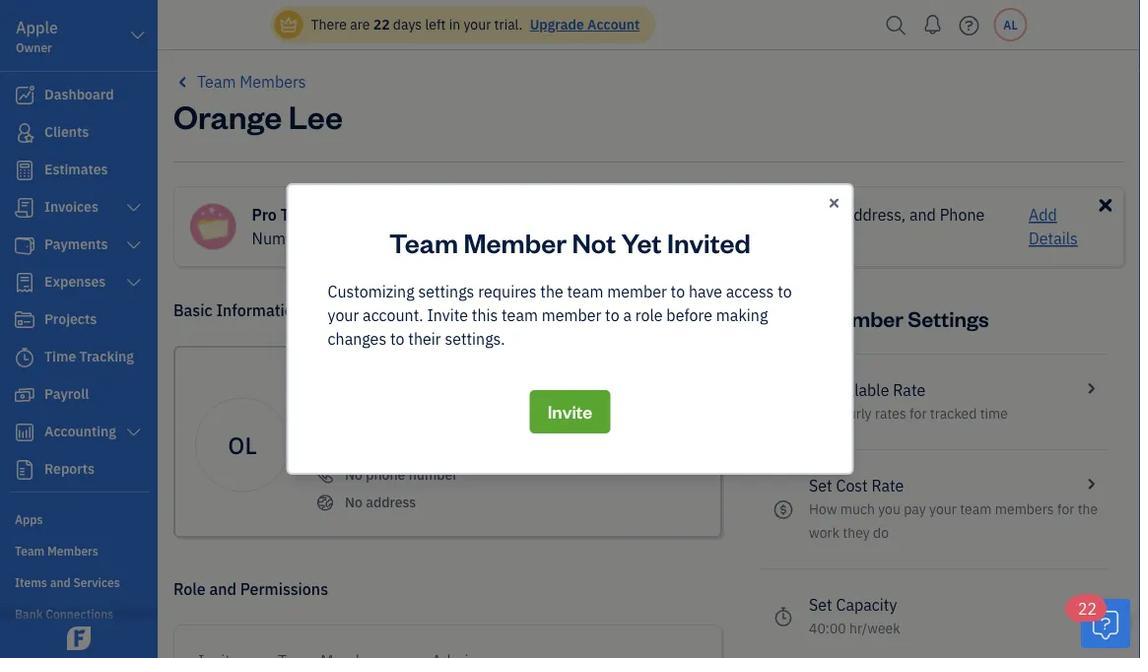Task type: vqa. For each thing, say whether or not it's contained in the screenshot.
LOGGED on the right of the page
no



Task type: locate. For each thing, give the bounding box(es) containing it.
their
[[408, 329, 441, 349]]

1 chevron large down image from the top
[[125, 200, 143, 216]]

for
[[910, 405, 927, 423], [1058, 500, 1075, 519]]

team down requires
[[502, 305, 538, 326]]

payment image
[[13, 236, 36, 255]]

2 chevron large down image from the top
[[125, 238, 143, 253]]

this
[[472, 305, 498, 326]]

invite inside the customizing settings requires the team member to have access to your account. invite this team member to a role before making changes to their settings.
[[427, 305, 468, 326]]

2 no from the top
[[345, 493, 363, 512]]

report image
[[13, 460, 36, 480]]

and
[[910, 205, 936, 225], [209, 579, 237, 600]]

the right "members"
[[1078, 500, 1098, 519]]

0 vertical spatial chevron large down image
[[129, 24, 147, 47]]

chevron large down image for 'invoice' icon
[[125, 200, 143, 216]]

1 vertical spatial chevron large down image
[[125, 275, 143, 291]]

address
[[366, 493, 416, 512]]

for right rates
[[910, 405, 927, 423]]

team left "members"
[[960, 500, 992, 519]]

invite
[[427, 305, 468, 326], [548, 400, 593, 423]]

cost
[[836, 476, 868, 496]]

0 vertical spatial invite
[[427, 305, 468, 326]]

22
[[373, 15, 390, 34], [1078, 599, 1097, 620]]

0 horizontal spatial the
[[540, 281, 564, 302]]

address,
[[844, 205, 906, 225]]

team inside keep track of your team member by adding additional details like job title, address, and phone number.
[[445, 205, 481, 225]]

1 vertical spatial the
[[1078, 500, 1098, 519]]

set left hourly
[[809, 405, 830, 423]]

0 horizontal spatial and
[[209, 579, 237, 600]]

in
[[449, 15, 460, 34]]

days
[[393, 15, 422, 34]]

search image
[[881, 10, 912, 40]]

items and services image
[[15, 574, 152, 589]]

member left by
[[485, 205, 544, 225]]

team inside dialog window. element
[[389, 225, 458, 260]]

main element
[[0, 0, 207, 658]]

hourly
[[833, 405, 872, 423]]

the right requires
[[540, 281, 564, 302]]

no address
[[345, 493, 416, 512]]

0 horizontal spatial team
[[197, 71, 236, 92]]

4 set from the top
[[809, 595, 833, 616]]

track
[[352, 205, 388, 225]]

chevron large down image
[[125, 200, 143, 216], [125, 238, 143, 253], [125, 425, 143, 441]]

0 vertical spatial rate
[[893, 380, 926, 401]]

1 vertical spatial invite
[[548, 400, 593, 423]]

1 horizontal spatial invite
[[548, 400, 593, 423]]

invite down 'settings'
[[427, 305, 468, 326]]

team right of
[[445, 205, 481, 225]]

set up how
[[809, 476, 833, 496]]

the
[[540, 281, 564, 302], [1078, 500, 1098, 519]]

your inside the customizing settings requires the team member to have access to your account. invite this team member to a role before making changes to their settings.
[[328, 305, 359, 326]]

role and permissions
[[173, 579, 328, 600]]

team up 'settings'
[[389, 225, 458, 260]]

team up orange on the top left of the page
[[197, 71, 236, 92]]

0 vertical spatial chevron large down image
[[125, 200, 143, 216]]

no for no phone number
[[345, 466, 363, 484]]

set
[[809, 380, 833, 401], [809, 405, 830, 423], [809, 476, 833, 496], [809, 595, 833, 616]]

invite inside invite button
[[548, 400, 593, 423]]

member left the a
[[542, 305, 602, 326]]

the inside the customizing settings requires the team member to have access to your account. invite this team member to a role before making changes to their settings.
[[540, 281, 564, 302]]

primary default image
[[1092, 191, 1120, 219]]

set for set hourly rates for tracked time
[[809, 405, 830, 423]]

pro
[[252, 205, 277, 225]]

no
[[345, 466, 363, 484], [345, 493, 363, 512]]

left
[[425, 15, 446, 34]]

2 vertical spatial member
[[542, 305, 602, 326]]

for inside "how much you pay your team members for the work they do"
[[1058, 500, 1075, 519]]

team members image
[[15, 542, 152, 558]]

1 horizontal spatial the
[[1078, 500, 1098, 519]]

team member not yet invited dialog
[[0, 0, 1141, 658]]

apple
[[16, 17, 58, 38]]

3 chevron large down image from the top
[[125, 425, 143, 441]]

time
[[980, 405, 1008, 423]]

your right of
[[410, 205, 441, 225]]

0 vertical spatial team
[[197, 71, 236, 92]]

close dialog window image
[[825, 193, 844, 213]]

to down account.
[[390, 329, 405, 349]]

upgrade
[[530, 15, 584, 34]]

go to help image
[[954, 10, 985, 40]]

set left 'billable'
[[809, 380, 833, 401]]

rate for set billable rate
[[893, 380, 926, 401]]

are
[[350, 15, 370, 34]]

1 horizontal spatial 22
[[1078, 599, 1097, 620]]

team
[[445, 205, 481, 225], [567, 281, 604, 302], [502, 305, 538, 326], [960, 500, 992, 519]]

your
[[464, 15, 491, 34], [410, 205, 441, 225], [328, 305, 359, 326], [930, 500, 957, 519]]

0 vertical spatial the
[[540, 281, 564, 302]]

no left phone on the left bottom
[[345, 466, 363, 484]]

rate up set hourly rates for tracked time
[[893, 380, 926, 401]]

number.
[[252, 228, 312, 249]]

1 vertical spatial for
[[1058, 500, 1075, 519]]

invite down the customizing settings requires the team member to have access to your account. invite this team member to a role before making changes to their settings.
[[548, 400, 593, 423]]

invoice image
[[13, 198, 36, 218]]

invited
[[667, 225, 751, 260]]

1 vertical spatial member
[[607, 281, 667, 302]]

to
[[671, 281, 685, 302], [778, 281, 792, 302], [605, 305, 620, 326], [390, 329, 405, 349]]

number
[[409, 466, 458, 484]]

member inside keep track of your team member by adding additional details like job title, address, and phone number.
[[485, 205, 544, 225]]

0 horizontal spatial for
[[910, 405, 927, 423]]

your up changes
[[328, 305, 359, 326]]

work
[[809, 524, 840, 542]]

your right in
[[464, 15, 491, 34]]

1 vertical spatial team
[[389, 225, 458, 260]]

by
[[548, 205, 565, 225]]

lee
[[289, 95, 343, 137]]

2 vertical spatial chevron large down image
[[125, 425, 143, 441]]

chevron large down image
[[129, 24, 147, 47], [125, 275, 143, 291]]

1 vertical spatial 22
[[1078, 599, 1097, 620]]

2 set from the top
[[809, 405, 830, 423]]

member for by
[[485, 205, 544, 225]]

0 vertical spatial and
[[910, 205, 936, 225]]

member for to
[[607, 281, 667, 302]]

3 set from the top
[[809, 476, 833, 496]]

set up 40:00
[[809, 595, 833, 616]]

0 horizontal spatial 22
[[373, 15, 390, 34]]

crown image
[[278, 14, 299, 35]]

1 horizontal spatial and
[[910, 205, 936, 225]]

no left the address at the left bottom of the page
[[345, 493, 363, 512]]

0 horizontal spatial invite
[[427, 305, 468, 326]]

team for team members
[[197, 71, 236, 92]]

0 vertical spatial for
[[910, 405, 927, 423]]

rate up you
[[872, 476, 904, 496]]

rate
[[893, 380, 926, 401], [872, 476, 904, 496]]

40:00
[[809, 620, 846, 638]]

chevron large down image for payment image
[[125, 238, 143, 253]]

tracked
[[930, 405, 977, 423]]

set for set billable rate
[[809, 380, 833, 401]]

settings.
[[445, 329, 505, 349]]

add
[[1029, 205, 1058, 225]]

team members link
[[173, 70, 306, 94]]

set billable rate
[[809, 380, 926, 401]]

chart image
[[13, 423, 36, 443]]

1 no from the top
[[345, 466, 363, 484]]

0 vertical spatial no
[[345, 466, 363, 484]]

and right role at bottom
[[209, 579, 237, 600]]

1 vertical spatial rate
[[872, 476, 904, 496]]

title,
[[805, 205, 840, 225]]

1 set from the top
[[809, 380, 833, 401]]

details
[[695, 205, 743, 225]]

to left the a
[[605, 305, 620, 326]]

keep track of your team member by adding additional details like job title, address, and phone number.
[[252, 205, 985, 249]]

0 vertical spatial member
[[485, 205, 544, 225]]

and inside keep track of your team member by adding additional details like job title, address, and phone number.
[[910, 205, 936, 225]]

1 horizontal spatial for
[[1058, 500, 1075, 519]]

40:00 hr/week
[[809, 620, 901, 638]]

for right "members"
[[1058, 500, 1075, 519]]

1 vertical spatial chevron large down image
[[125, 238, 143, 253]]

member up the a
[[607, 281, 667, 302]]

team
[[197, 71, 236, 92], [389, 225, 458, 260]]

your right pay
[[930, 500, 957, 519]]

1 vertical spatial no
[[345, 493, 363, 512]]

and left phone
[[910, 205, 936, 225]]

1 horizontal spatial team
[[389, 225, 458, 260]]



Task type: describe. For each thing, give the bounding box(es) containing it.
invite button
[[530, 390, 611, 434]]

set for set capacity
[[809, 595, 833, 616]]

hr/week
[[850, 620, 901, 638]]

how
[[809, 500, 837, 519]]

yet
[[622, 225, 662, 260]]

set capacity
[[809, 595, 897, 616]]

bank connections image
[[15, 605, 152, 621]]

expense image
[[13, 273, 36, 293]]

apps image
[[15, 511, 152, 526]]

trial.
[[494, 15, 523, 34]]

orange lee
[[173, 95, 343, 137]]

your inside "how much you pay your team members for the work they do"
[[930, 500, 957, 519]]

dialog window. element
[[286, 183, 854, 475]]

timer image
[[13, 348, 36, 368]]

tip:
[[281, 205, 309, 225]]

access
[[726, 281, 774, 302]]

team down not
[[567, 281, 604, 302]]

team members
[[197, 71, 306, 92]]

role
[[636, 305, 663, 326]]

client image
[[13, 123, 36, 143]]

rates
[[875, 405, 907, 423]]

information
[[216, 300, 303, 321]]

to right "access"
[[778, 281, 792, 302]]

details
[[1029, 228, 1078, 249]]

customizing
[[328, 281, 415, 302]]

ol
[[228, 430, 257, 460]]

there
[[311, 15, 347, 34]]

before
[[667, 305, 713, 326]]

not
[[572, 225, 616, 260]]

freshbooks image
[[63, 627, 95, 651]]

role
[[173, 579, 206, 600]]

additional
[[621, 205, 691, 225]]

permissions
[[240, 579, 328, 600]]

you
[[879, 500, 901, 519]]

chevron large down image for chart image
[[125, 425, 143, 441]]

account.
[[363, 305, 424, 326]]

capacity
[[836, 595, 897, 616]]

rate for set cost rate
[[872, 476, 904, 496]]

keep
[[313, 205, 349, 225]]

there are 22 days left in your trial. upgrade account
[[311, 15, 640, 34]]

apple owner
[[16, 17, 58, 55]]

22 button
[[1069, 596, 1131, 649]]

member
[[464, 225, 567, 260]]

customizing settings requires the team member to have access to your account. invite this team member to a role before making changes to their settings.
[[328, 281, 792, 349]]

project image
[[13, 311, 36, 330]]

adding
[[569, 205, 617, 225]]

no for no address
[[345, 493, 363, 512]]

22 inside dropdown button
[[1078, 599, 1097, 620]]

the inside "how much you pay your team members for the work they do"
[[1078, 500, 1098, 519]]

members
[[240, 71, 306, 92]]

job
[[775, 205, 801, 225]]

have
[[689, 281, 722, 302]]

billable
[[836, 380, 890, 401]]

how much you pay your team members for the work they do
[[809, 500, 1098, 542]]

pay
[[904, 500, 926, 519]]

changes
[[328, 329, 387, 349]]

resource center badge image
[[1081, 599, 1131, 649]]

1 vertical spatial and
[[209, 579, 237, 600]]

requires
[[478, 281, 537, 302]]

team member not yet invited
[[389, 225, 751, 260]]

of
[[392, 205, 406, 225]]

money image
[[13, 385, 36, 405]]

no phone number
[[345, 466, 458, 484]]

making
[[717, 305, 768, 326]]

team for team member not yet invited
[[389, 225, 458, 260]]

basic
[[173, 300, 213, 321]]

dashboard image
[[13, 86, 36, 105]]

estimate image
[[13, 161, 36, 180]]

a
[[623, 305, 632, 326]]

much
[[841, 500, 875, 519]]

set hourly rates for tracked time
[[809, 405, 1008, 423]]

upgrade account link
[[526, 15, 640, 34]]

add details
[[1029, 205, 1078, 249]]

they
[[843, 524, 870, 542]]

members
[[995, 500, 1054, 519]]

owner
[[16, 39, 52, 55]]

like
[[746, 205, 771, 225]]

do
[[873, 524, 889, 542]]

team inside "how much you pay your team members for the work they do"
[[960, 500, 992, 519]]

orange
[[173, 95, 282, 137]]

settings
[[418, 281, 475, 302]]

set cost rate
[[809, 476, 904, 496]]

phone
[[366, 466, 406, 484]]

basic information
[[173, 300, 303, 321]]

phone
[[940, 205, 985, 225]]

add details link
[[1029, 203, 1108, 250]]

set for set cost rate
[[809, 476, 833, 496]]

0 vertical spatial 22
[[373, 15, 390, 34]]

to up before
[[671, 281, 685, 302]]

account
[[588, 15, 640, 34]]

pro tip:
[[252, 205, 309, 225]]

your inside keep track of your team member by adding additional details like job title, address, and phone number.
[[410, 205, 441, 225]]



